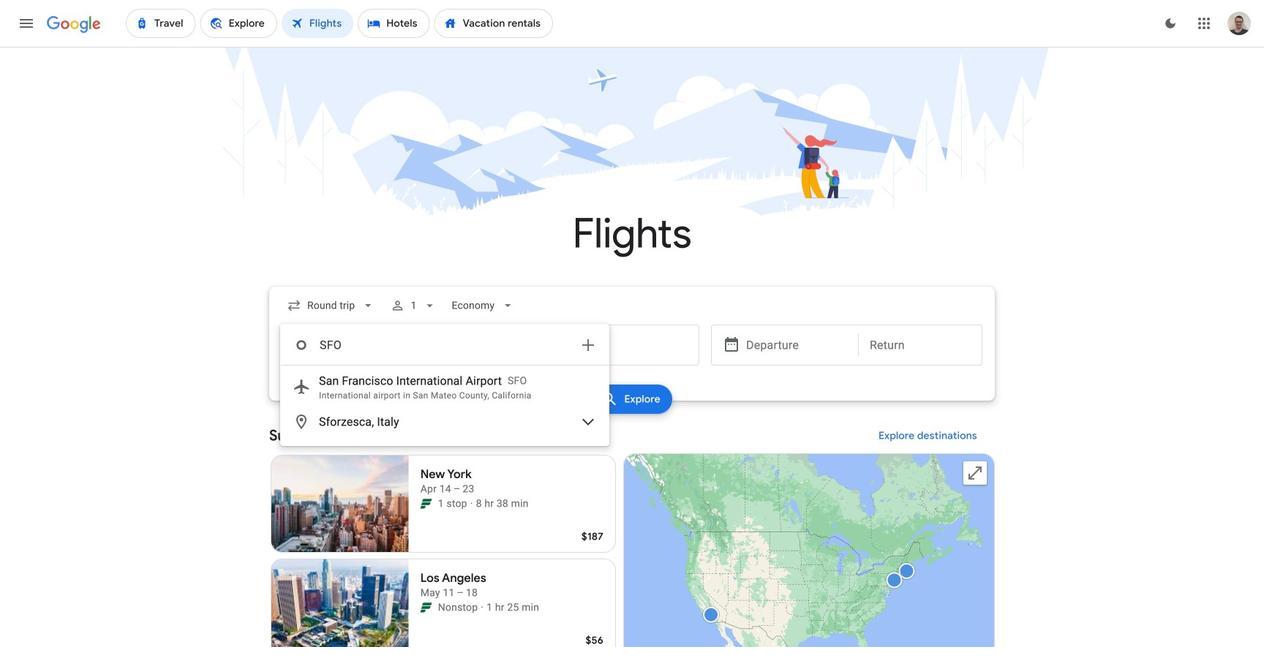 Task type: vqa. For each thing, say whether or not it's contained in the screenshot.
Frontier icon associated with  icon associated with 187 US dollars text box
yes



Task type: describe. For each thing, give the bounding box(es) containing it.
Return text field
[[870, 326, 971, 365]]

enter your origin dialog
[[280, 324, 609, 446]]

Where else? text field
[[319, 328, 571, 363]]

frontier image for the 187 us dollars text field
[[420, 498, 432, 510]]

origin, select multiple airports image
[[579, 337, 597, 354]]

frontier image for the 56 us dollars text box
[[420, 602, 432, 614]]



Task type: locate. For each thing, give the bounding box(es) containing it.
None field
[[281, 293, 381, 319], [446, 293, 521, 319], [281, 293, 381, 319], [446, 293, 521, 319]]

 image
[[481, 601, 484, 615]]

sforzesca, italy option
[[281, 405, 609, 440]]

toggle nearby airports for sforzesca, italy image
[[579, 413, 597, 431]]

187 US dollars text field
[[582, 530, 604, 544]]

 image inside "suggested trips from san francisco" region
[[481, 601, 484, 615]]

list box inside enter your origin dialog
[[281, 366, 609, 446]]

Departure text field
[[746, 326, 847, 365]]

main menu image
[[18, 15, 35, 32]]

 image
[[470, 497, 473, 511]]

0 vertical spatial frontier image
[[420, 498, 432, 510]]

Flight search field
[[258, 287, 1007, 446]]

1 frontier image from the top
[[420, 498, 432, 510]]

frontier image
[[420, 498, 432, 510], [420, 602, 432, 614]]

56 US dollars text field
[[586, 634, 604, 648]]

san francisco international airport (sfo) option
[[281, 369, 609, 405]]

suggested trips from san francisco region
[[269, 419, 995, 648]]

2 frontier image from the top
[[420, 602, 432, 614]]

1 vertical spatial frontier image
[[420, 602, 432, 614]]

change appearance image
[[1153, 6, 1188, 41]]

list box
[[281, 366, 609, 446]]



